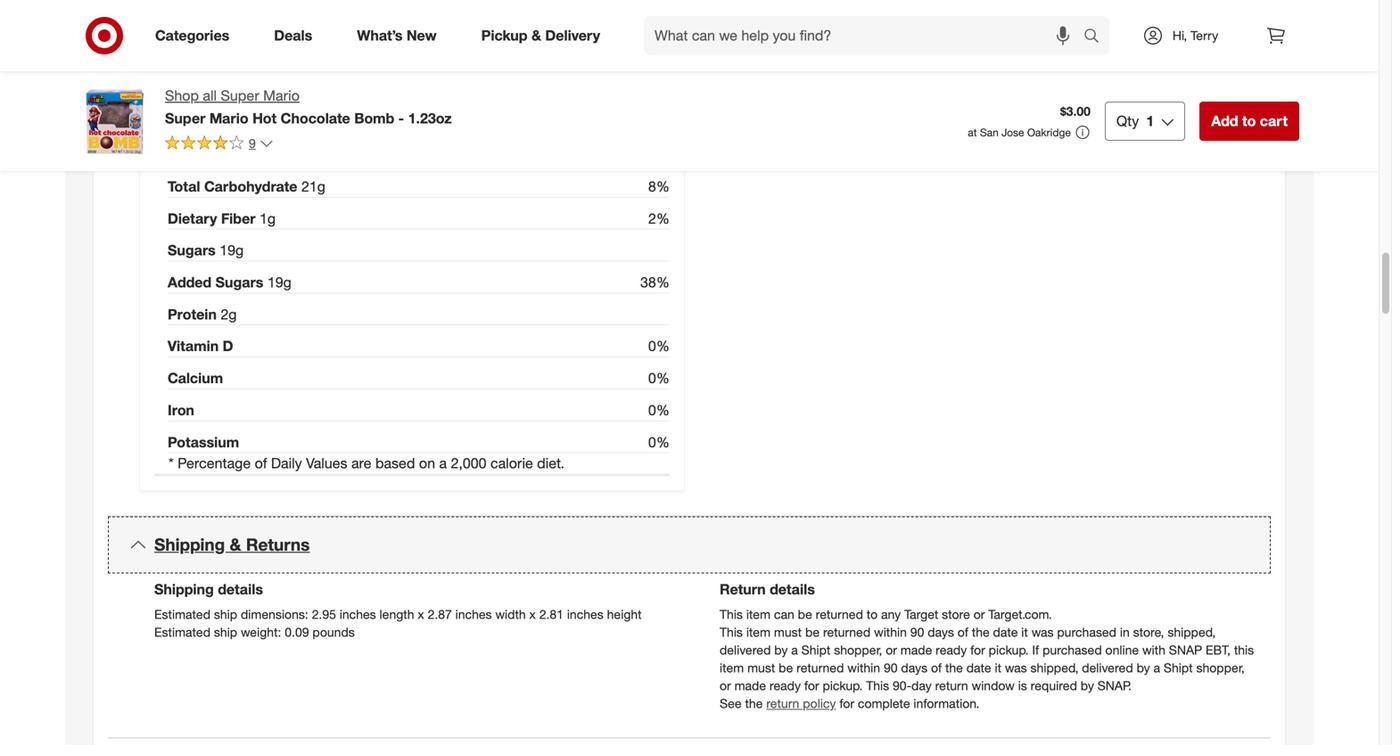 Task type: locate. For each thing, give the bounding box(es) containing it.
made down target
[[901, 642, 932, 658]]

0 vertical spatial return
[[935, 678, 968, 694]]

return left policy
[[766, 696, 799, 712]]

1 vertical spatial 90
[[884, 660, 898, 676]]

0 vertical spatial the
[[972, 625, 990, 640]]

sugars down dietary
[[168, 242, 216, 259]]

1 horizontal spatial inches
[[455, 607, 492, 622]]

shipt up policy
[[801, 642, 831, 658]]

be up policy
[[805, 625, 820, 640]]

complete
[[858, 696, 910, 712]]

a down with at the bottom right of the page
[[1154, 660, 1160, 676]]

total
[[168, 18, 200, 35], [168, 178, 200, 195]]

within up "complete"
[[847, 660, 880, 676]]

1 vertical spatial super
[[165, 110, 205, 127]]

ship
[[214, 607, 237, 622], [214, 625, 237, 640]]

0 up 9
[[250, 114, 258, 131]]

details up can on the right of page
[[770, 581, 815, 598]]

length
[[380, 607, 414, 622]]

cart
[[1260, 112, 1288, 130]]

x left 2.87
[[418, 607, 424, 622]]

g for 1
[[267, 210, 276, 227]]

details inside shipping details estimated ship dimensions: 2.95 inches length x 2.87 inches width x 2.81 inches height estimated ship weight: 0.09 pounds
[[218, 581, 263, 598]]

search
[[1075, 29, 1118, 46]]

1 vertical spatial must
[[747, 660, 775, 676]]

pickup.
[[989, 642, 1029, 658], [823, 678, 863, 694]]

to
[[1242, 112, 1256, 130], [867, 607, 878, 622]]

1 right the 'qty'
[[1146, 112, 1154, 130]]

or up see at bottom right
[[720, 678, 731, 694]]

1 vertical spatial shopper,
[[1196, 660, 1245, 676]]

1 horizontal spatial delivered
[[1082, 660, 1133, 676]]

& for pickup
[[532, 27, 541, 44]]

the down the target.com.
[[972, 625, 990, 640]]

0 vertical spatial mario
[[263, 87, 300, 104]]

1 details from the left
[[218, 581, 263, 598]]

1 horizontal spatial super
[[221, 87, 259, 104]]

estimated left weight:
[[154, 625, 210, 640]]

0% for vitamin d
[[648, 338, 670, 355]]

1 vertical spatial item
[[746, 625, 771, 640]]

ship left weight:
[[214, 625, 237, 640]]

shipt
[[801, 642, 831, 658], [1164, 660, 1193, 676]]

0 horizontal spatial &
[[230, 535, 241, 555]]

1 horizontal spatial 19
[[267, 274, 283, 291]]

made
[[901, 642, 932, 658], [734, 678, 766, 694]]

2 inches from the left
[[455, 607, 492, 622]]

0 vertical spatial super
[[221, 87, 259, 104]]

0 horizontal spatial inches
[[340, 607, 376, 622]]

qty 1
[[1116, 112, 1154, 130]]

details inside return details this item can be returned to any target store or target.com. this item must be returned within 90 days of the date it was purchased in store, shipped, delivered by a shipt shopper, or made ready for pickup. if purchased online with snap ebt, this item must be returned within 90 days of the date it was shipped, delivered by a shipt shopper, or made ready for pickup. this 90-day return window is required by snap. see the return policy for complete information.
[[770, 581, 815, 598]]

2 horizontal spatial by
[[1137, 660, 1150, 676]]

hot!,
[[890, 22, 918, 39]]

1.23oz
[[408, 110, 452, 127]]

1 ship from the top
[[214, 607, 237, 622]]

must up 'return policy' link
[[747, 660, 775, 676]]

1 vertical spatial ready
[[770, 678, 801, 694]]

g
[[241, 82, 249, 99], [317, 178, 325, 195], [267, 210, 276, 227], [235, 242, 244, 259], [283, 274, 291, 291], [229, 306, 237, 323]]

0 vertical spatial ship
[[214, 607, 237, 622]]

2 horizontal spatial for
[[970, 642, 985, 658]]

2 x from the left
[[529, 607, 536, 622]]

& left returns
[[230, 535, 241, 555]]

of up "day" at the right bottom of page
[[931, 660, 942, 676]]

0 horizontal spatial pickup.
[[823, 678, 863, 694]]

days down store
[[928, 625, 954, 640]]

the up information.
[[945, 660, 963, 676]]

mg up carbohydrate at the left top of page
[[239, 146, 260, 163]]

0 vertical spatial date
[[993, 625, 1018, 640]]

super right all
[[221, 87, 259, 104]]

1 vertical spatial purchased
[[1043, 642, 1102, 658]]

shop
[[165, 87, 199, 104]]

2 vertical spatial a
[[1154, 660, 1160, 676]]

1 vertical spatial was
[[1005, 660, 1027, 676]]

2 details from the left
[[770, 581, 815, 598]]

store
[[942, 607, 970, 622]]

vitamin
[[168, 338, 219, 355]]

1 horizontal spatial it
[[1021, 625, 1028, 640]]

0 vertical spatial fat
[[204, 18, 225, 35]]

shipped, up required
[[1031, 660, 1078, 676]]

made up see at bottom right
[[734, 678, 766, 694]]

estimated down shipping & returns
[[154, 607, 210, 622]]

8%
[[648, 178, 670, 195]]

1 horizontal spatial shipped,
[[1168, 625, 1216, 640]]

delivered
[[720, 642, 771, 658], [1082, 660, 1133, 676]]

1 vertical spatial fat
[[208, 82, 229, 99]]

0 horizontal spatial super
[[165, 110, 205, 127]]

to left any on the bottom of the page
[[867, 607, 878, 622]]

by down can on the right of page
[[774, 642, 788, 658]]

date
[[993, 625, 1018, 640], [966, 660, 991, 676]]

shipt down snap
[[1164, 660, 1193, 676]]

soy.
[[1042, 22, 1072, 39]]

0 vertical spatial or
[[974, 607, 985, 622]]

1 vertical spatial of
[[958, 625, 968, 640]]

2 ship from the top
[[214, 625, 237, 640]]

return up information.
[[935, 678, 968, 694]]

1 horizontal spatial &
[[532, 27, 541, 44]]

protein
[[168, 306, 217, 323]]

fiber
[[221, 210, 255, 227]]

fat left 11
[[204, 18, 225, 35]]

item left can on the right of page
[[746, 607, 771, 622]]

on
[[419, 455, 435, 472]]

1 vertical spatial &
[[230, 535, 241, 555]]

1 vertical spatial estimated
[[154, 625, 210, 640]]

0 horizontal spatial a
[[439, 455, 447, 472]]

1 vertical spatial sugars
[[215, 274, 263, 291]]

item up see at bottom right
[[720, 660, 744, 676]]

mario up hot
[[263, 87, 300, 104]]

by left snap. in the right of the page
[[1081, 678, 1094, 694]]

trans fat 0 g
[[168, 82, 249, 99]]

shipping down shipping & returns
[[154, 581, 214, 598]]

fat
[[204, 18, 225, 35], [208, 82, 229, 99]]

deals
[[274, 27, 312, 44]]

sodium 15 mg
[[168, 146, 260, 163]]

details up dimensions:
[[218, 581, 263, 598]]

shipping details estimated ship dimensions: 2.95 inches length x 2.87 inches width x 2.81 inches height estimated ship weight: 0.09 pounds
[[154, 581, 642, 640]]

inches right 2.87
[[455, 607, 492, 622]]

2 horizontal spatial or
[[974, 607, 985, 622]]

90
[[910, 625, 924, 640], [884, 660, 898, 676]]

0 vertical spatial 0
[[233, 82, 241, 99]]

fat for trans
[[208, 82, 229, 99]]

3 0% from the top
[[648, 402, 670, 419]]

pickup
[[481, 27, 528, 44]]

1 shipping from the top
[[154, 535, 225, 555]]

0 horizontal spatial shipt
[[801, 642, 831, 658]]

policy
[[803, 696, 836, 712]]

2 horizontal spatial the
[[972, 625, 990, 640]]

sugars
[[168, 242, 216, 259], [215, 274, 263, 291]]

add to cart button
[[1200, 102, 1299, 141]]

the
[[972, 625, 990, 640], [945, 660, 963, 676], [745, 696, 763, 712]]

1 horizontal spatial details
[[770, 581, 815, 598]]

0 vertical spatial made
[[901, 642, 932, 658]]

purchased left in
[[1057, 625, 1116, 640]]

returned
[[816, 607, 863, 622], [823, 625, 871, 640], [796, 660, 844, 676]]

0 vertical spatial by
[[774, 642, 788, 658]]

0 vertical spatial of
[[255, 455, 267, 472]]

sugars up 2
[[215, 274, 263, 291]]

shipping for shipping details estimated ship dimensions: 2.95 inches length x 2.87 inches width x 2.81 inches height estimated ship weight: 0.09 pounds
[[154, 581, 214, 598]]

1 horizontal spatial the
[[945, 660, 963, 676]]

estimated
[[154, 607, 210, 622], [154, 625, 210, 640]]

mg
[[258, 114, 278, 131], [239, 146, 260, 163]]

item
[[746, 607, 771, 622], [746, 625, 771, 640], [720, 660, 744, 676]]

1 horizontal spatial x
[[529, 607, 536, 622]]

of
[[255, 455, 267, 472], [958, 625, 968, 640], [931, 660, 942, 676]]

9
[[249, 135, 256, 151]]

1 horizontal spatial 90
[[910, 625, 924, 640]]

be
[[869, 22, 886, 39], [798, 607, 812, 622], [805, 625, 820, 640], [779, 660, 793, 676]]

to inside return details this item can be returned to any target store or target.com. this item must be returned within 90 days of the date it was purchased in store, shipped, delivered by a shipt shopper, or made ready for pickup. if purchased online with snap ebt, this item must be returned within 90 days of the date it was shipped, delivered by a shipt shopper, or made ready for pickup. this 90-day return window is required by snap. see the return policy for complete information.
[[867, 607, 878, 622]]

0 vertical spatial purchased
[[1057, 625, 1116, 640]]

1 vertical spatial for
[[804, 678, 819, 694]]

inches up 'pounds'
[[340, 607, 376, 622]]

a right on
[[439, 455, 447, 472]]

0 horizontal spatial details
[[218, 581, 263, 598]]

0 horizontal spatial return
[[766, 696, 799, 712]]

shipping down *
[[154, 535, 225, 555]]

potassium
[[168, 434, 239, 451]]

dietary fiber 1 g
[[168, 210, 276, 227]]

1 vertical spatial to
[[867, 607, 878, 622]]

1 vertical spatial total
[[168, 178, 200, 195]]

1 x from the left
[[418, 607, 424, 622]]

total carbohydrate 21 g
[[168, 178, 325, 195]]

1 vertical spatial shipping
[[154, 581, 214, 598]]

pickup. left if in the right of the page
[[989, 642, 1029, 658]]

1 horizontal spatial by
[[1081, 678, 1094, 694]]

90 up the '90-'
[[884, 660, 898, 676]]

g for 0
[[241, 82, 249, 99]]

details for shipping
[[218, 581, 263, 598]]

1 vertical spatial shipped,
[[1031, 660, 1078, 676]]

with
[[1142, 642, 1165, 658]]

a down can on the right of page
[[791, 642, 798, 658]]

shipping inside shipping details estimated ship dimensions: 2.95 inches length x 2.87 inches width x 2.81 inches height estimated ship weight: 0.09 pounds
[[154, 581, 214, 598]]

x left 2.81
[[529, 607, 536, 622]]

return policy link
[[766, 696, 836, 712]]

was up if in the right of the page
[[1032, 625, 1054, 640]]

0 vertical spatial days
[[928, 625, 954, 640]]

the right see at bottom right
[[745, 696, 763, 712]]

or down any on the bottom of the page
[[886, 642, 897, 658]]

2 total from the top
[[168, 178, 200, 195]]

shipped,
[[1168, 625, 1216, 640], [1031, 660, 1078, 676]]

shopper, down ebt,
[[1196, 660, 1245, 676]]

cholesterol
[[168, 114, 246, 131]]

ready down store
[[936, 642, 967, 658]]

0 vertical spatial shipping
[[154, 535, 225, 555]]

date down the target.com.
[[993, 625, 1018, 640]]

0 vertical spatial ready
[[936, 642, 967, 658]]

snap.
[[1098, 678, 1132, 694]]

1 horizontal spatial pickup.
[[989, 642, 1029, 658]]

0 vertical spatial within
[[874, 625, 907, 640]]

0 right all
[[233, 82, 241, 99]]

delivered up see at bottom right
[[720, 642, 771, 658]]

2 shipping from the top
[[154, 581, 214, 598]]

4 0% from the top
[[648, 434, 670, 451]]

90-
[[893, 678, 911, 694]]

0 vertical spatial for
[[970, 642, 985, 658]]

2 horizontal spatial inches
[[567, 607, 603, 622]]

fat up 'cholesterol 0 mg'
[[208, 82, 229, 99]]

must down can on the right of page
[[774, 625, 802, 640]]

mario up 9 "link"
[[209, 110, 248, 127]]

are
[[351, 455, 371, 472]]

1 horizontal spatial to
[[1242, 112, 1256, 130]]

2 vertical spatial of
[[931, 660, 942, 676]]

by down with at the bottom right of the page
[[1137, 660, 1150, 676]]

of left the daily
[[255, 455, 267, 472]]

1 vertical spatial made
[[734, 678, 766, 694]]

by
[[774, 642, 788, 658], [1137, 660, 1150, 676], [1081, 678, 1094, 694]]

within down any on the bottom of the page
[[874, 625, 907, 640]]

0.09
[[285, 625, 309, 640]]

1 vertical spatial or
[[886, 642, 897, 658]]

0 horizontal spatial x
[[418, 607, 424, 622]]

new
[[407, 27, 437, 44]]

it up window
[[995, 660, 1001, 676]]

shopper, down any on the bottom of the page
[[834, 642, 882, 658]]

1 total from the top
[[168, 18, 200, 35]]

1 horizontal spatial date
[[993, 625, 1018, 640]]

for up policy
[[804, 678, 819, 694]]

for up window
[[970, 642, 985, 658]]

chocolate
[[281, 110, 350, 127]]

delivered up snap. in the right of the page
[[1082, 660, 1133, 676]]

contents
[[783, 22, 841, 39]]

for right policy
[[839, 696, 854, 712]]

hazelnuts,
[[1052, 42, 1138, 59]]

of down store
[[958, 625, 968, 640]]

0 vertical spatial shopper,
[[834, 642, 882, 658]]

& inside dropdown button
[[230, 535, 241, 555]]

walnuts
[[1142, 42, 1210, 59]]

1 estimated from the top
[[154, 607, 210, 622]]

ready up 'return policy' link
[[770, 678, 801, 694]]

* percentage of daily values are based on a 2,000 calorie diet.
[[169, 455, 565, 472]]

90 down target
[[910, 625, 924, 640]]

1 vertical spatial pickup.
[[823, 678, 863, 694]]

it down the target.com.
[[1021, 625, 1028, 640]]

carbohydrate
[[204, 178, 297, 195]]

shipping for shipping & returns
[[154, 535, 225, 555]]

be up 'return policy' link
[[779, 660, 793, 676]]

1 right fiber
[[259, 210, 267, 227]]

pickup. up policy
[[823, 678, 863, 694]]

1 vertical spatial mario
[[209, 110, 248, 127]]

was up is on the bottom right of the page
[[1005, 660, 1027, 676]]

total for total carbohydrate 21 g
[[168, 178, 200, 195]]

0 horizontal spatial was
[[1005, 660, 1027, 676]]

1 0% from the top
[[648, 338, 670, 355]]

mg left chocolate
[[258, 114, 278, 131]]

be right will
[[869, 22, 886, 39]]

shipped, up snap
[[1168, 625, 1216, 640]]

item down return
[[746, 625, 771, 640]]

total left 11
[[168, 18, 200, 35]]

ship left dimensions:
[[214, 607, 237, 622]]

shopper,
[[834, 642, 882, 658], [1196, 660, 1245, 676]]

or right store
[[974, 607, 985, 622]]

super down shop
[[165, 110, 205, 127]]

1 vertical spatial date
[[966, 660, 991, 676]]

sugars 19 g
[[168, 242, 244, 259]]

hi, terry
[[1173, 28, 1218, 43]]

inches right 2.81
[[567, 607, 603, 622]]

0
[[233, 82, 241, 99], [250, 114, 258, 131]]

shipping inside dropdown button
[[154, 535, 225, 555]]

wheat.
[[713, 62, 763, 80]]

1 vertical spatial shipt
[[1164, 660, 1193, 676]]

purchased right if in the right of the page
[[1043, 642, 1102, 658]]

0 horizontal spatial 19
[[220, 242, 235, 259]]

to right add
[[1242, 112, 1256, 130]]

mg for cholesterol 0 mg
[[258, 114, 278, 131]]

within
[[874, 625, 907, 640], [847, 660, 880, 676]]

2 0% from the top
[[648, 370, 670, 387]]

d
[[223, 338, 233, 355]]

0 vertical spatial to
[[1242, 112, 1256, 130]]

1 vertical spatial days
[[901, 660, 928, 676]]

dimensions:
[[241, 607, 308, 622]]

mg for sodium 15 mg
[[239, 146, 260, 163]]

iron
[[168, 402, 194, 419]]

& right "pickup"
[[532, 27, 541, 44]]

0% for potassium
[[648, 434, 670, 451]]

a
[[1213, 22, 1222, 39]]

2 estimated from the top
[[154, 625, 210, 640]]

days up "day" at the right bottom of page
[[901, 660, 928, 676]]

date up window
[[966, 660, 991, 676]]

total up dietary
[[168, 178, 200, 195]]

0 horizontal spatial to
[[867, 607, 878, 622]]



Task type: describe. For each thing, give the bounding box(es) containing it.
1 vertical spatial the
[[945, 660, 963, 676]]

what's new link
[[342, 16, 459, 55]]

required
[[1031, 678, 1077, 694]]

$3.00
[[1060, 104, 1091, 119]]

deals link
[[259, 16, 335, 55]]

what's new
[[357, 27, 437, 44]]

1 vertical spatial returned
[[823, 625, 871, 640]]

added sugars 19 g
[[168, 274, 291, 291]]

0 vertical spatial this
[[720, 607, 743, 622]]

*
[[169, 455, 174, 472]]

weight:
[[241, 625, 281, 640]]

1 inches from the left
[[340, 607, 376, 622]]

total fat 11
[[168, 18, 245, 35]]

return details this item can be returned to any target store or target.com. this item must be returned within 90 days of the date it was purchased in store, shipped, delivered by a shipt shopper, or made ready for pickup. if purchased online with snap ebt, this item must be returned within 90 days of the date it was shipped, delivered by a shipt shopper, or made ready for pickup. this 90-day return window is required by snap. see the return policy for complete information.
[[720, 581, 1254, 712]]

total for total fat 11
[[168, 18, 200, 35]]

0 vertical spatial was
[[1032, 625, 1054, 640]]

target
[[904, 607, 938, 622]]

0 horizontal spatial shopper,
[[834, 642, 882, 658]]

values
[[306, 455, 347, 472]]

width
[[495, 607, 526, 622]]

1 horizontal spatial mario
[[263, 87, 300, 104]]

manufactured
[[1076, 22, 1191, 39]]

2 vertical spatial by
[[1081, 678, 1094, 694]]

0 horizontal spatial for
[[804, 678, 819, 694]]

0 vertical spatial it
[[1021, 625, 1028, 640]]

2 vertical spatial for
[[839, 696, 854, 712]]

1 vertical spatial 19
[[267, 274, 283, 291]]

0 vertical spatial sugars
[[168, 242, 216, 259]]

1 horizontal spatial shipt
[[1164, 660, 1193, 676]]

1 vertical spatial within
[[847, 660, 880, 676]]

diet.
[[537, 455, 565, 472]]

in
[[1195, 22, 1209, 39]]

shop all super mario super mario hot chocolate bomb - 1.23oz
[[165, 87, 452, 127]]

2 vertical spatial item
[[720, 660, 744, 676]]

0 horizontal spatial of
[[255, 455, 267, 472]]

2.95
[[312, 607, 336, 622]]

1 horizontal spatial 1
[[1146, 112, 1154, 130]]

target.com.
[[988, 607, 1052, 622]]

qty
[[1116, 112, 1139, 130]]

processes
[[814, 42, 899, 59]]

0 vertical spatial 90
[[910, 625, 924, 640]]

1 horizontal spatial ready
[[936, 642, 967, 658]]

information.
[[914, 696, 979, 712]]

see
[[720, 696, 742, 712]]

delivery
[[545, 27, 600, 44]]

protein 2 g
[[168, 306, 237, 323]]

15
[[223, 146, 239, 163]]

1 vertical spatial this
[[720, 625, 743, 640]]

1 vertical spatial 1
[[259, 210, 267, 227]]

online
[[1105, 642, 1139, 658]]

return
[[720, 581, 766, 598]]

added
[[168, 274, 211, 291]]

0 vertical spatial returned
[[816, 607, 863, 622]]

0 vertical spatial must
[[774, 625, 802, 640]]

2 horizontal spatial of
[[958, 625, 968, 640]]

0 vertical spatial 19
[[220, 242, 235, 259]]

pickup & delivery link
[[466, 16, 622, 55]]

1 horizontal spatial a
[[791, 642, 798, 658]]

and
[[1214, 42, 1243, 59]]

& for shipping
[[230, 535, 241, 555]]

2
[[221, 306, 229, 323]]

percentage
[[178, 455, 251, 472]]

11
[[229, 18, 245, 35]]

be inside caution! contents will be hot!, contains: milk, soy. manufactured in a facility that processes peanuts, almonds, hazelnuts, walnuts and wheat.
[[869, 22, 886, 39]]

0 vertical spatial item
[[746, 607, 771, 622]]

hi,
[[1173, 28, 1187, 43]]

0 horizontal spatial delivered
[[720, 642, 771, 658]]

shipping & returns
[[154, 535, 310, 555]]

dietary
[[168, 210, 217, 227]]

pounds
[[312, 625, 355, 640]]

0 horizontal spatial by
[[774, 642, 788, 658]]

38%
[[640, 274, 670, 291]]

if
[[1032, 642, 1039, 658]]

pickup & delivery
[[481, 27, 600, 44]]

1 vertical spatial return
[[766, 696, 799, 712]]

will
[[845, 22, 865, 39]]

1 vertical spatial 0
[[250, 114, 258, 131]]

21
[[301, 178, 317, 195]]

2.81
[[539, 607, 564, 622]]

9 link
[[165, 135, 274, 155]]

0 horizontal spatial made
[[734, 678, 766, 694]]

1 vertical spatial it
[[995, 660, 1001, 676]]

snap
[[1169, 642, 1202, 658]]

window
[[972, 678, 1015, 694]]

sodium
[[168, 146, 219, 163]]

almonds,
[[975, 42, 1048, 59]]

2,000
[[451, 455, 486, 472]]

2 horizontal spatial a
[[1154, 660, 1160, 676]]

fat for total
[[204, 18, 225, 35]]

1 horizontal spatial or
[[886, 642, 897, 658]]

height
[[607, 607, 642, 622]]

2%
[[648, 210, 670, 227]]

caution! contents will be hot!, contains: milk, soy. manufactured in a facility that processes peanuts, almonds, hazelnuts, walnuts and wheat.
[[713, 22, 1243, 80]]

what's
[[357, 27, 403, 44]]

0 horizontal spatial 90
[[884, 660, 898, 676]]

categories
[[155, 27, 229, 44]]

calorie
[[490, 455, 533, 472]]

shipping & returns button
[[108, 517, 1271, 574]]

store,
[[1133, 625, 1164, 640]]

0 horizontal spatial date
[[966, 660, 991, 676]]

1 vertical spatial delivered
[[1082, 660, 1133, 676]]

0 vertical spatial shipped,
[[1168, 625, 1216, 640]]

is
[[1018, 678, 1027, 694]]

2 vertical spatial the
[[745, 696, 763, 712]]

details for return
[[770, 581, 815, 598]]

3 inches from the left
[[567, 607, 603, 622]]

at san jose oakridge
[[968, 126, 1071, 139]]

0 horizontal spatial or
[[720, 678, 731, 694]]

1 horizontal spatial shopper,
[[1196, 660, 1245, 676]]

milk,
[[1001, 22, 1038, 39]]

any
[[881, 607, 901, 622]]

g for 21
[[317, 178, 325, 195]]

vitamin d
[[168, 338, 233, 355]]

30%
[[640, 50, 670, 67]]

facility
[[713, 42, 772, 59]]

0% for calcium
[[648, 370, 670, 387]]

0% for iron
[[648, 402, 670, 419]]

daily
[[271, 455, 302, 472]]

2 vertical spatial returned
[[796, 660, 844, 676]]

0 horizontal spatial 0
[[233, 82, 241, 99]]

to inside button
[[1242, 112, 1256, 130]]

2 vertical spatial this
[[866, 678, 889, 694]]

that
[[776, 42, 810, 59]]

add
[[1211, 112, 1238, 130]]

peanuts,
[[903, 42, 971, 59]]

What can we help you find? suggestions appear below search field
[[644, 16, 1088, 55]]

1 horizontal spatial return
[[935, 678, 968, 694]]

g for 19
[[283, 274, 291, 291]]

image of super mario hot chocolate bomb - 1.23oz image
[[79, 86, 151, 157]]

be right can on the right of page
[[798, 607, 812, 622]]

based
[[375, 455, 415, 472]]

calcium
[[168, 370, 223, 387]]



Task type: vqa. For each thing, say whether or not it's contained in the screenshot.


